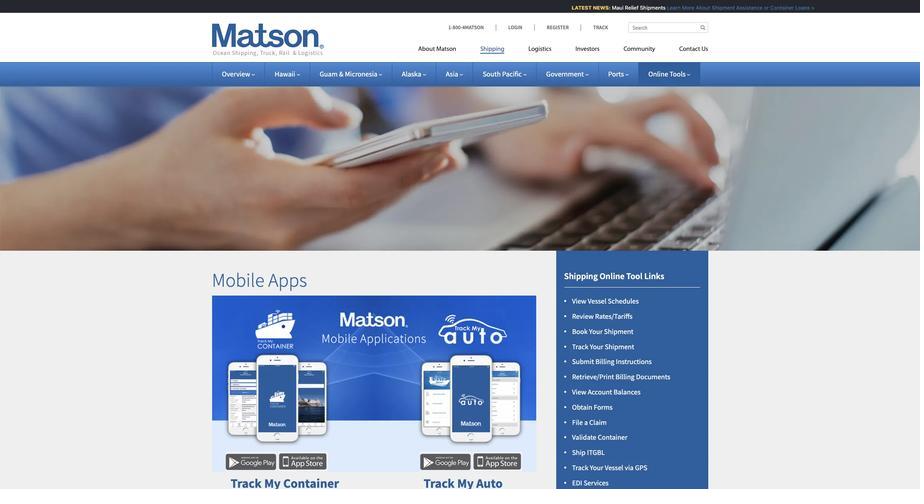 Task type: describe. For each thing, give the bounding box(es) containing it.
ports
[[609, 69, 624, 79]]

shipment for book your shipment
[[605, 327, 634, 336]]

community link
[[612, 42, 668, 58]]

1-800-4matson
[[449, 24, 484, 31]]

guam & micronesia
[[320, 69, 378, 79]]

relief
[[621, 4, 634, 11]]

apps
[[268, 268, 307, 292]]

south
[[483, 69, 501, 79]]

0 vertical spatial container
[[766, 4, 790, 11]]

online inside 'section'
[[600, 270, 625, 282]]

customer inputing information via laptop to matson's online tools. image
[[0, 74, 921, 251]]

track your shipment
[[573, 342, 635, 351]]

hawaii link
[[275, 69, 300, 79]]

review rates/tariffs
[[573, 312, 633, 321]]

documents
[[637, 372, 671, 381]]

schedules
[[608, 297, 639, 306]]

tools
[[670, 69, 686, 79]]

blue matson logo with ocean, shipping, truck, rail and logistics written beneath it. image
[[212, 24, 324, 56]]

alaska link
[[402, 69, 427, 79]]

about inside the top menu navigation
[[419, 46, 435, 52]]

learn
[[663, 4, 677, 11]]

1-
[[449, 24, 453, 31]]

track link
[[581, 24, 609, 31]]

submit billing instructions
[[573, 357, 652, 366]]

container inside the shipping online tool links 'section'
[[598, 433, 628, 442]]

guam
[[320, 69, 338, 79]]

online tools link
[[649, 69, 691, 79]]

assistance
[[732, 4, 759, 11]]

login link
[[496, 24, 535, 31]]

validate
[[573, 433, 597, 442]]

0 vertical spatial vessel
[[588, 297, 607, 306]]

overview
[[222, 69, 250, 79]]

news:
[[589, 4, 606, 11]]

contact us link
[[668, 42, 709, 58]]

ports link
[[609, 69, 629, 79]]

track your shipment link
[[573, 342, 635, 351]]

about matson link
[[419, 42, 469, 58]]

tool
[[627, 270, 643, 282]]

1 horizontal spatial about
[[692, 4, 706, 11]]

claim
[[590, 418, 607, 427]]

obtain forms
[[573, 402, 613, 412]]

micronesia
[[345, 69, 378, 79]]

register
[[547, 24, 569, 31]]

balances
[[614, 387, 641, 397]]

billing for retrieve/print
[[616, 372, 635, 381]]

view for view vessel schedules
[[573, 297, 587, 306]]

register link
[[535, 24, 581, 31]]

hawaii
[[275, 69, 295, 79]]

top menu navigation
[[419, 42, 709, 58]]

track for track your shipment
[[573, 342, 589, 351]]

contact
[[680, 46, 701, 52]]

shipping online tool links
[[565, 270, 665, 282]]

view vessel schedules link
[[573, 297, 639, 306]]

1-800-4matson link
[[449, 24, 496, 31]]

validate container
[[573, 433, 628, 442]]

file a claim link
[[573, 418, 607, 427]]

investors link
[[564, 42, 612, 58]]

submit billing instructions link
[[573, 357, 652, 366]]

latest
[[568, 4, 588, 11]]

track your vessel via gps link
[[573, 463, 648, 472]]

shipments
[[636, 4, 662, 11]]

review rates/tariffs link
[[573, 312, 633, 321]]

south pacific
[[483, 69, 522, 79]]

edi
[[573, 478, 583, 487]]

online tools
[[649, 69, 686, 79]]

your for book your shipment
[[590, 327, 603, 336]]

&
[[339, 69, 344, 79]]

community
[[624, 46, 656, 52]]

retrieve/print billing documents link
[[573, 372, 671, 381]]

review
[[573, 312, 594, 321]]



Task type: locate. For each thing, give the bounding box(es) containing it.
shipping
[[481, 46, 505, 52], [565, 270, 598, 282]]

>
[[807, 4, 811, 11]]

south pacific link
[[483, 69, 527, 79]]

track down "ship" at the right
[[573, 463, 589, 472]]

retrieve/print
[[573, 372, 615, 381]]

shipping online tool links section
[[547, 251, 719, 489]]

ship
[[573, 448, 586, 457]]

1 vertical spatial shipment
[[605, 327, 634, 336]]

1 vertical spatial your
[[590, 342, 604, 351]]

or
[[760, 4, 765, 11]]

1 horizontal spatial online
[[649, 69, 669, 79]]

your down book your shipment
[[590, 342, 604, 351]]

your up services
[[590, 463, 604, 472]]

billing down track your shipment link
[[596, 357, 615, 366]]

mobile
[[212, 268, 265, 292]]

view for view account balances
[[573, 387, 587, 397]]

obtain forms link
[[573, 402, 613, 412]]

your for track your vessel via gps
[[590, 463, 604, 472]]

2 vertical spatial track
[[573, 463, 589, 472]]

book your shipment
[[573, 327, 634, 336]]

view vessel schedules
[[573, 297, 639, 306]]

search image
[[701, 25, 706, 30]]

shipping inside 'section'
[[565, 270, 598, 282]]

0 vertical spatial online
[[649, 69, 669, 79]]

billing
[[596, 357, 615, 366], [616, 372, 635, 381]]

0 horizontal spatial container
[[598, 433, 628, 442]]

billing up balances
[[616, 372, 635, 381]]

0 horizontal spatial online
[[600, 270, 625, 282]]

guam & micronesia link
[[320, 69, 383, 79]]

track for track link on the right top
[[594, 24, 609, 31]]

shipment up submit billing instructions link
[[605, 342, 635, 351]]

book your shipment link
[[573, 327, 634, 336]]

track
[[594, 24, 609, 31], [573, 342, 589, 351], [573, 463, 589, 472]]

1 vertical spatial container
[[598, 433, 628, 442]]

a
[[585, 418, 588, 427]]

0 horizontal spatial about
[[419, 46, 435, 52]]

edi services link
[[573, 478, 609, 487]]

alaska
[[402, 69, 422, 79]]

government link
[[547, 69, 589, 79]]

shipping inside the top menu navigation
[[481, 46, 505, 52]]

logistics link
[[517, 42, 564, 58]]

edi services
[[573, 478, 609, 487]]

0 horizontal spatial billing
[[596, 357, 615, 366]]

shipping for shipping
[[481, 46, 505, 52]]

1 vertical spatial shipping
[[565, 270, 598, 282]]

more
[[678, 4, 690, 11]]

Search search field
[[629, 22, 709, 33]]

view up obtain
[[573, 387, 587, 397]]

online left tool
[[600, 270, 625, 282]]

services
[[584, 478, 609, 487]]

1 horizontal spatial billing
[[616, 372, 635, 381]]

0 vertical spatial shipment
[[708, 4, 731, 11]]

maui
[[608, 4, 619, 11]]

800-
[[453, 24, 463, 31]]

login
[[509, 24, 523, 31]]

your for track your shipment
[[590, 342, 604, 351]]

2 view from the top
[[573, 387, 587, 397]]

track down news:
[[594, 24, 609, 31]]

1 vertical spatial vessel
[[605, 463, 624, 472]]

asia
[[446, 69, 459, 79]]

view up review
[[573, 297, 587, 306]]

mobile apps
[[212, 268, 307, 292]]

shipping up view vessel schedules link
[[565, 270, 598, 282]]

via
[[625, 463, 634, 472]]

validate container link
[[573, 433, 628, 442]]

your right book
[[590, 327, 603, 336]]

pacific
[[503, 69, 522, 79]]

investors
[[576, 46, 600, 52]]

1 vertical spatial view
[[573, 387, 587, 397]]

instructions
[[616, 357, 652, 366]]

track for track your vessel via gps
[[573, 463, 589, 472]]

forms
[[594, 402, 613, 412]]

shipping up the south
[[481, 46, 505, 52]]

obtain
[[573, 402, 593, 412]]

us
[[702, 46, 709, 52]]

container right or at the top right
[[766, 4, 790, 11]]

rates/tariffs
[[596, 312, 633, 321]]

1 vertical spatial track
[[573, 342, 589, 351]]

ship itgbl
[[573, 448, 605, 457]]

view account balances
[[573, 387, 641, 397]]

account
[[588, 387, 613, 397]]

asia link
[[446, 69, 464, 79]]

latest news: maui relief shipments learn more about shipment assistance or container loans >
[[568, 4, 811, 11]]

itgbl
[[588, 448, 605, 457]]

shipment left assistance
[[708, 4, 731, 11]]

track down book
[[573, 342, 589, 351]]

1 view from the top
[[573, 297, 587, 306]]

1 horizontal spatial container
[[766, 4, 790, 11]]

loans
[[791, 4, 806, 11]]

about left "matson"
[[419, 46, 435, 52]]

1 vertical spatial billing
[[616, 372, 635, 381]]

1 vertical spatial about
[[419, 46, 435, 52]]

vessel left via
[[605, 463, 624, 472]]

0 vertical spatial shipping
[[481, 46, 505, 52]]

vessel
[[588, 297, 607, 306], [605, 463, 624, 472]]

logistics
[[529, 46, 552, 52]]

file a claim
[[573, 418, 607, 427]]

0 vertical spatial billing
[[596, 357, 615, 366]]

view
[[573, 297, 587, 306], [573, 387, 587, 397]]

learn more about shipment assistance or container loans > link
[[663, 4, 811, 11]]

container down claim
[[598, 433, 628, 442]]

1 horizontal spatial shipping
[[565, 270, 598, 282]]

your
[[590, 327, 603, 336], [590, 342, 604, 351], [590, 463, 604, 472]]

0 vertical spatial your
[[590, 327, 603, 336]]

shipment for track your shipment
[[605, 342, 635, 351]]

billing for submit
[[596, 357, 615, 366]]

0 horizontal spatial shipping
[[481, 46, 505, 52]]

container
[[766, 4, 790, 11], [598, 433, 628, 442]]

0 vertical spatial view
[[573, 297, 587, 306]]

4matson
[[463, 24, 484, 31]]

overview link
[[222, 69, 255, 79]]

2 vertical spatial your
[[590, 463, 604, 472]]

about matson
[[419, 46, 457, 52]]

shipment down rates/tariffs
[[605, 327, 634, 336]]

submit
[[573, 357, 595, 366]]

track your vessel via gps
[[573, 463, 648, 472]]

retrieve/print billing documents
[[573, 372, 671, 381]]

vessel up the 'review rates/tariffs' 'link'
[[588, 297, 607, 306]]

None search field
[[629, 22, 709, 33]]

government
[[547, 69, 584, 79]]

shipping for shipping online tool links
[[565, 270, 598, 282]]

2 vertical spatial shipment
[[605, 342, 635, 351]]

0 vertical spatial track
[[594, 24, 609, 31]]

shipping link
[[469, 42, 517, 58]]

online
[[649, 69, 669, 79], [600, 270, 625, 282]]

0 vertical spatial about
[[692, 4, 706, 11]]

links
[[645, 270, 665, 282]]

ship itgbl link
[[573, 448, 605, 457]]

online left tools
[[649, 69, 669, 79]]

matson
[[437, 46, 457, 52]]

about right more
[[692, 4, 706, 11]]

view account balances link
[[573, 387, 641, 397]]

contact us
[[680, 46, 709, 52]]

1 vertical spatial online
[[600, 270, 625, 282]]



Task type: vqa. For each thing, say whether or not it's contained in the screenshot.
LIMITED
no



